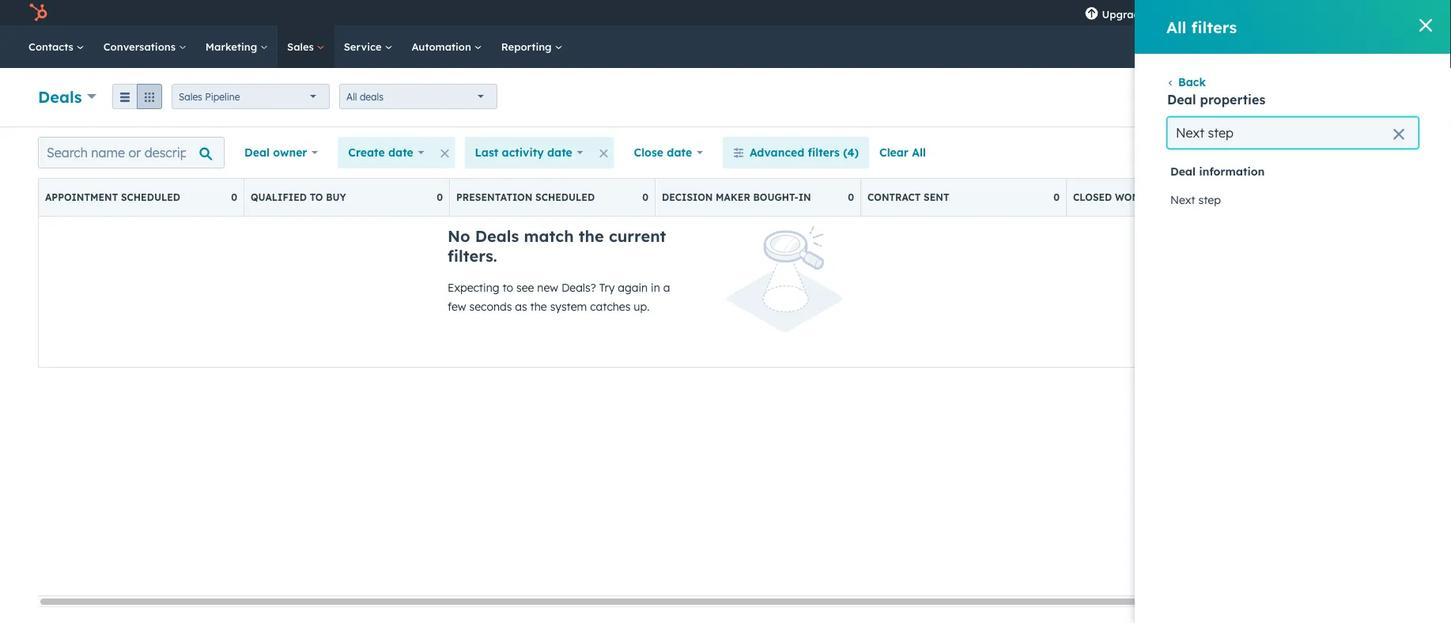 Task type: vqa. For each thing, say whether or not it's contained in the screenshot.
Automation
yes



Task type: locate. For each thing, give the bounding box(es) containing it.
new
[[537, 281, 558, 295]]

notifications image
[[1288, 7, 1302, 21]]

the inside no deals match the current filters.
[[579, 226, 604, 246]]

scheduled
[[121, 191, 180, 203], [535, 191, 595, 203]]

sales inside popup button
[[179, 91, 202, 102]]

0 left qualified
[[231, 191, 237, 203]]

won
[[1115, 191, 1140, 203]]

deals
[[38, 87, 82, 106], [475, 226, 519, 246]]

last activity date button
[[465, 137, 594, 168]]

1 scheduled from the left
[[121, 191, 180, 203]]

board actions button
[[1167, 137, 1292, 168]]

sales pipeline button
[[172, 84, 330, 109]]

vhs can fix it! button
[[1312, 0, 1431, 25]]

scheduled up match at the top of page
[[535, 191, 595, 203]]

filters for advanced
[[808, 146, 840, 159]]

1 date from the left
[[388, 146, 413, 159]]

1 vertical spatial the
[[530, 300, 547, 314]]

2 vertical spatial all
[[912, 146, 926, 159]]

contract sent
[[867, 191, 949, 203]]

deals?
[[561, 281, 596, 295]]

deal
[[1167, 92, 1196, 108], [244, 146, 270, 159], [1170, 164, 1196, 178]]

1 vertical spatial to
[[503, 281, 513, 295]]

to inside expecting to see new deals? try again in a few seconds as the system catches up.
[[503, 281, 513, 295]]

0 left presentation
[[437, 191, 443, 203]]

advanced
[[750, 146, 804, 159]]

deal down back button
[[1167, 92, 1196, 108]]

closed
[[1073, 191, 1112, 203]]

filters for all
[[1191, 17, 1237, 37]]

0 for presentation scheduled
[[642, 191, 648, 203]]

upgrade
[[1102, 8, 1146, 21]]

actions button
[[1188, 85, 1257, 110]]

date right create
[[388, 146, 413, 159]]

deals button
[[38, 85, 97, 108]]

0 up current
[[642, 191, 648, 203]]

0 vertical spatial sales
[[287, 40, 317, 53]]

0 horizontal spatial all
[[346, 91, 357, 102]]

conversations
[[103, 40, 179, 53]]

0 vertical spatial deals
[[38, 87, 82, 106]]

all deals
[[346, 91, 384, 102]]

deal left owner
[[244, 146, 270, 159]]

match
[[524, 226, 574, 246]]

deal down board
[[1170, 164, 1196, 178]]

date right activity
[[547, 146, 572, 159]]

row group
[[1167, 155, 1419, 213]]

0 vertical spatial filters
[[1191, 17, 1237, 37]]

4 0 from the left
[[848, 191, 854, 203]]

(4)
[[843, 146, 859, 159]]

menu item
[[1157, 0, 1161, 25]]

qualified to buy
[[251, 191, 346, 203]]

1 horizontal spatial filters
[[1191, 17, 1237, 37]]

0 for decision maker bought-in
[[848, 191, 854, 203]]

menu
[[1073, 0, 1432, 25]]

2 vertical spatial deal
[[1170, 164, 1196, 178]]

a
[[663, 281, 670, 295]]

date
[[388, 146, 413, 159], [547, 146, 572, 159], [667, 146, 692, 159]]

row group containing deal information
[[1167, 155, 1419, 213]]

0 horizontal spatial to
[[310, 191, 323, 203]]

0 for appointment scheduled
[[231, 191, 237, 203]]

calling icon button
[[1162, 2, 1189, 23]]

1 vertical spatial sales
[[179, 91, 202, 102]]

contacts
[[28, 40, 76, 53]]

1 vertical spatial deals
[[475, 226, 519, 246]]

decision
[[662, 191, 713, 203]]

the inside expecting to see new deals? try again in a few seconds as the system catches up.
[[530, 300, 547, 314]]

deal for deal properties
[[1167, 92, 1196, 108]]

0 vertical spatial to
[[310, 191, 323, 203]]

deal properties
[[1167, 92, 1265, 108]]

all left the deals
[[346, 91, 357, 102]]

marketplaces button
[[1192, 0, 1225, 25]]

0 horizontal spatial deals
[[38, 87, 82, 106]]

help button
[[1229, 0, 1255, 25]]

0 left contract
[[848, 191, 854, 203]]

sales for sales pipeline
[[179, 91, 202, 102]]

seconds
[[469, 300, 512, 314]]

deal for deal information
[[1170, 164, 1196, 178]]

automation
[[412, 40, 474, 53]]

1 vertical spatial filters
[[808, 146, 840, 159]]

menu containing vhs can fix it!
[[1073, 0, 1432, 25]]

3 date from the left
[[667, 146, 692, 159]]

next step button
[[1167, 187, 1419, 213]]

0 horizontal spatial sales
[[179, 91, 202, 102]]

the right match at the top of page
[[579, 226, 604, 246]]

sales left pipeline on the left of page
[[179, 91, 202, 102]]

0 left closed
[[1053, 191, 1060, 203]]

try
[[599, 281, 615, 295]]

0 horizontal spatial filters
[[808, 146, 840, 159]]

to left see
[[503, 281, 513, 295]]

Search search field
[[1167, 117, 1419, 149]]

close image
[[1419, 19, 1432, 32]]

create date button
[[338, 137, 435, 168]]

2 0 from the left
[[437, 191, 443, 203]]

sent
[[924, 191, 949, 203]]

bought-
[[753, 191, 798, 203]]

1 vertical spatial all
[[346, 91, 357, 102]]

0 horizontal spatial date
[[388, 146, 413, 159]]

sales
[[287, 40, 317, 53], [179, 91, 202, 102]]

scheduled for appointment scheduled
[[121, 191, 180, 203]]

view
[[1368, 146, 1393, 159]]

clear input image
[[1393, 129, 1405, 142]]

0 vertical spatial deal
[[1167, 92, 1196, 108]]

deal inside popup button
[[244, 146, 270, 159]]

1 horizontal spatial date
[[547, 146, 572, 159]]

group
[[112, 84, 162, 109]]

deals down contacts link
[[38, 87, 82, 106]]

all filters
[[1166, 17, 1237, 37]]

deal inside row group
[[1170, 164, 1196, 178]]

all for all deals
[[346, 91, 357, 102]]

deal owner button
[[234, 137, 328, 168]]

presentation scheduled
[[456, 191, 595, 203]]

1 vertical spatial deal
[[244, 146, 270, 159]]

search image
[[1418, 41, 1429, 52]]

in
[[798, 191, 811, 203]]

1 horizontal spatial sales
[[287, 40, 317, 53]]

the right as
[[530, 300, 547, 314]]

filters inside button
[[808, 146, 840, 159]]

0 horizontal spatial scheduled
[[121, 191, 180, 203]]

1 horizontal spatial all
[[912, 146, 926, 159]]

to
[[310, 191, 323, 203], [503, 281, 513, 295]]

to left buy
[[310, 191, 323, 203]]

create date
[[348, 146, 413, 159]]

actions
[[1224, 146, 1263, 159]]

2 horizontal spatial date
[[667, 146, 692, 159]]

board
[[1187, 146, 1220, 159]]

closed won
[[1073, 191, 1140, 203]]

sales pipeline
[[179, 91, 240, 102]]

0 vertical spatial the
[[579, 226, 604, 246]]

clear all button
[[869, 137, 936, 168]]

automation link
[[402, 25, 492, 68]]

no
[[448, 226, 470, 246]]

contacts link
[[19, 25, 94, 68]]

conversations link
[[94, 25, 196, 68]]

sales left service
[[287, 40, 317, 53]]

settings image
[[1261, 7, 1276, 21]]

catches
[[590, 300, 631, 314]]

clear all
[[879, 146, 926, 159]]

next step
[[1170, 193, 1221, 207]]

up.
[[634, 300, 650, 314]]

the
[[579, 226, 604, 246], [530, 300, 547, 314]]

all inside popup button
[[346, 91, 357, 102]]

filters
[[1191, 17, 1237, 37], [808, 146, 840, 159]]

all right clear
[[912, 146, 926, 159]]

5 0 from the left
[[1053, 191, 1060, 203]]

all for all filters
[[1166, 17, 1186, 37]]

to for qualified
[[310, 191, 323, 203]]

close date button
[[624, 137, 713, 168]]

it!
[[1398, 6, 1407, 19]]

1 horizontal spatial the
[[579, 226, 604, 246]]

1 0 from the left
[[231, 191, 237, 203]]

date right close
[[667, 146, 692, 159]]

deals right no
[[475, 226, 519, 246]]

scheduled down "search name or description" search box
[[121, 191, 180, 203]]

0
[[231, 191, 237, 203], [437, 191, 443, 203], [642, 191, 648, 203], [848, 191, 854, 203], [1053, 191, 1060, 203]]

2 scheduled from the left
[[535, 191, 595, 203]]

2 horizontal spatial all
[[1166, 17, 1186, 37]]

qualified
[[251, 191, 307, 203]]

expecting
[[448, 281, 499, 295]]

0 horizontal spatial the
[[530, 300, 547, 314]]

3 0 from the left
[[642, 191, 648, 203]]

marketing link
[[196, 25, 278, 68]]

deals banner
[[38, 80, 1413, 111]]

sales link
[[278, 25, 334, 68]]

Search HubSpot search field
[[1229, 33, 1423, 60]]

0 vertical spatial all
[[1166, 17, 1186, 37]]

scheduled for presentation scheduled
[[535, 191, 595, 203]]

1 horizontal spatial deals
[[475, 226, 519, 246]]

reporting
[[501, 40, 555, 53]]

as
[[515, 300, 527, 314]]

1 horizontal spatial scheduled
[[535, 191, 595, 203]]

1 horizontal spatial to
[[503, 281, 513, 295]]

all left marketplaces image
[[1166, 17, 1186, 37]]



Task type: describe. For each thing, give the bounding box(es) containing it.
maker
[[716, 191, 750, 203]]

0 for contract sent
[[1053, 191, 1060, 203]]

hubspot link
[[19, 3, 59, 22]]

sales for sales
[[287, 40, 317, 53]]

vhs can fix it!
[[1338, 6, 1407, 19]]

date for create date
[[388, 146, 413, 159]]

2 date from the left
[[547, 146, 572, 159]]

next
[[1170, 193, 1195, 207]]

activity
[[502, 146, 544, 159]]

pipeline
[[205, 91, 240, 102]]

see
[[516, 281, 534, 295]]

fix
[[1383, 6, 1395, 19]]

terry turtle image
[[1321, 6, 1335, 20]]

service
[[344, 40, 385, 53]]

properties
[[1200, 92, 1265, 108]]

appointment
[[45, 191, 118, 203]]

search button
[[1410, 33, 1437, 60]]

create
[[348, 146, 385, 159]]

back button
[[1166, 75, 1206, 89]]

few
[[448, 300, 466, 314]]

current
[[609, 226, 666, 246]]

information
[[1199, 164, 1265, 178]]

marketplaces image
[[1202, 7, 1216, 21]]

upgrade image
[[1085, 7, 1099, 21]]

notifications button
[[1281, 0, 1308, 25]]

date for close date
[[667, 146, 692, 159]]

all deals button
[[339, 84, 497, 109]]

board actions
[[1187, 146, 1263, 159]]

last activity date
[[475, 146, 572, 159]]

buy
[[326, 191, 346, 203]]

deal owner
[[244, 146, 307, 159]]

presentation
[[456, 191, 532, 203]]

system
[[550, 300, 587, 314]]

group inside deals banner
[[112, 84, 162, 109]]

all inside button
[[912, 146, 926, 159]]

close date
[[634, 146, 692, 159]]

Search name or description search field
[[38, 137, 225, 168]]

owner
[[273, 146, 307, 159]]

decision maker bought-in
[[662, 191, 811, 203]]

expecting to see new deals? try again in a few seconds as the system catches up.
[[448, 281, 670, 314]]

back
[[1178, 75, 1206, 89]]

calling icon image
[[1168, 6, 1183, 20]]

reporting link
[[492, 25, 572, 68]]

in
[[651, 281, 660, 295]]

service link
[[334, 25, 402, 68]]

to for expecting
[[503, 281, 513, 295]]

save
[[1338, 146, 1365, 159]]

deal for deal owner
[[244, 146, 270, 159]]

filters.
[[448, 246, 497, 266]]

actions
[[1201, 91, 1234, 103]]

settings link
[[1259, 4, 1278, 21]]

again
[[618, 281, 648, 295]]

deals inside no deals match the current filters.
[[475, 226, 519, 246]]

last
[[475, 146, 498, 159]]

close
[[634, 146, 663, 159]]

hubspot image
[[28, 3, 47, 22]]

marketing
[[205, 40, 260, 53]]

save view
[[1338, 146, 1393, 159]]

contract
[[867, 191, 921, 203]]

0 for qualified to buy
[[437, 191, 443, 203]]

advanced filters (4) button
[[723, 137, 869, 168]]

clear
[[879, 146, 909, 159]]

deal information
[[1170, 164, 1265, 178]]

step
[[1198, 193, 1221, 207]]

vhs
[[1338, 6, 1359, 19]]

deals inside popup button
[[38, 87, 82, 106]]

appointment scheduled
[[45, 191, 180, 203]]

help image
[[1235, 7, 1249, 21]]

can
[[1362, 6, 1380, 19]]

no deals match the current filters.
[[448, 226, 666, 266]]

advanced filters (4)
[[750, 146, 859, 159]]



